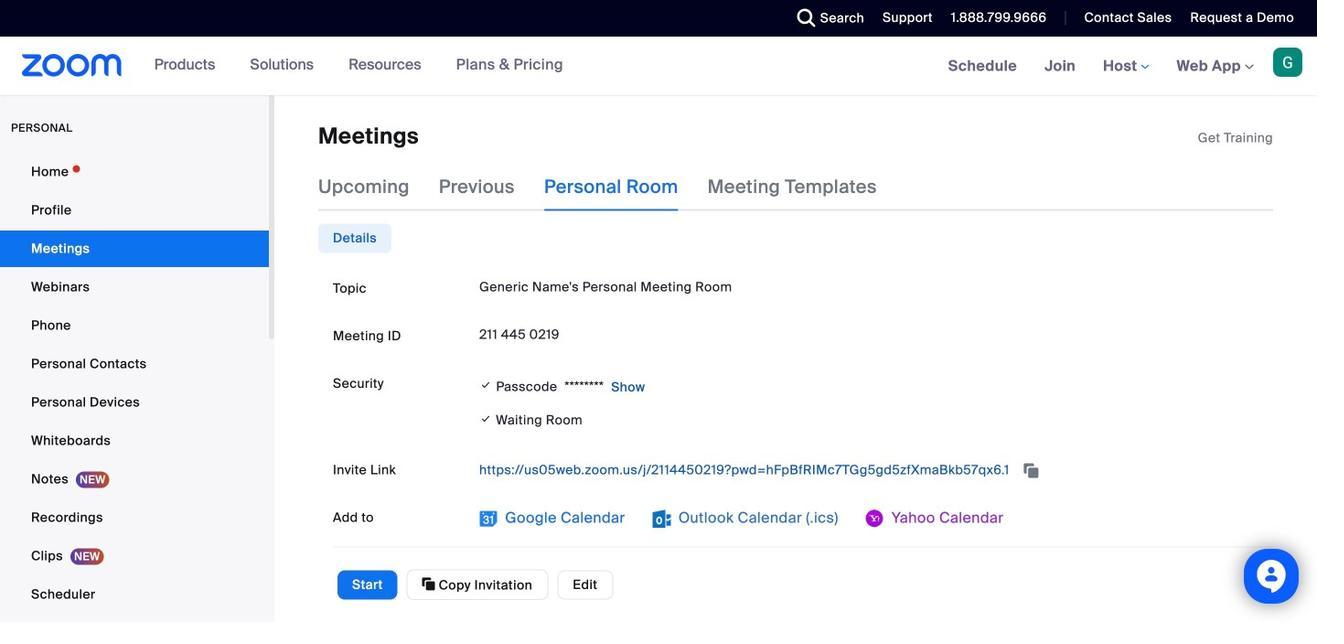 Task type: describe. For each thing, give the bounding box(es) containing it.
personal menu menu
[[0, 154, 269, 622]]

profile picture image
[[1273, 48, 1303, 77]]

copy image
[[422, 576, 435, 592]]

zoom logo image
[[22, 54, 122, 77]]

0 vertical spatial application
[[1198, 129, 1273, 147]]

add to google calendar image
[[479, 509, 498, 528]]

add to yahoo calendar image
[[866, 509, 884, 528]]

2 checked image from the top
[[479, 409, 493, 429]]



Task type: vqa. For each thing, say whether or not it's contained in the screenshot.
application
yes



Task type: locate. For each thing, give the bounding box(es) containing it.
checked image
[[479, 376, 493, 394], [479, 409, 493, 429]]

product information navigation
[[141, 37, 577, 95]]

application
[[1198, 129, 1273, 147], [479, 455, 1259, 485]]

tab list
[[318, 224, 392, 253]]

tabs of meeting tab list
[[318, 163, 906, 211]]

0 vertical spatial checked image
[[479, 376, 493, 394]]

meetings navigation
[[935, 37, 1317, 97]]

add to outlook calendar (.ics) image
[[653, 509, 671, 528]]

banner
[[0, 37, 1317, 97]]

1 vertical spatial application
[[479, 455, 1259, 485]]

tab
[[318, 224, 392, 253]]

1 vertical spatial checked image
[[479, 409, 493, 429]]

1 checked image from the top
[[479, 376, 493, 394]]



